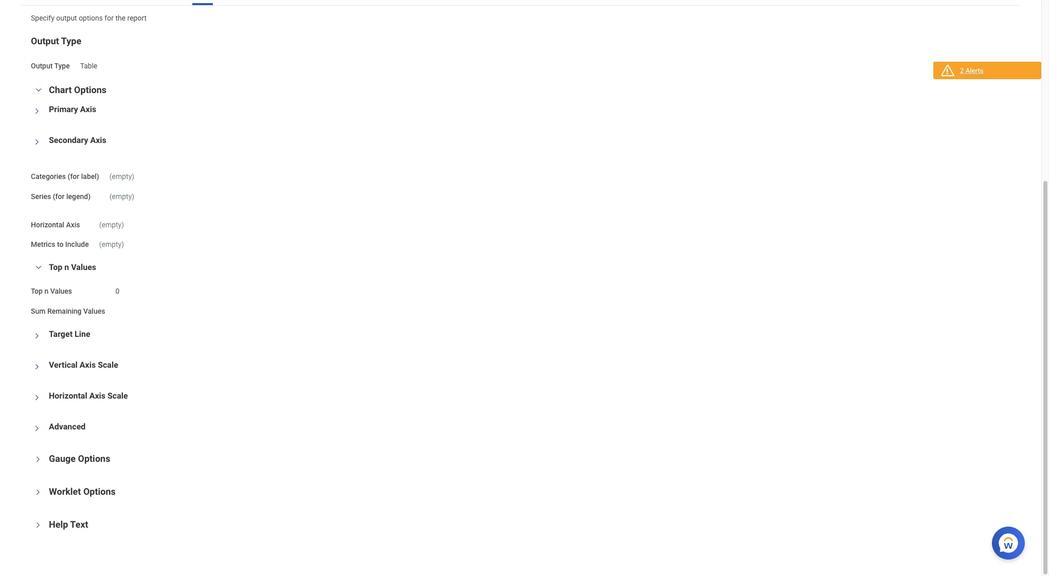Task type: describe. For each thing, give the bounding box(es) containing it.
worklet options button
[[49, 486, 116, 497]]

0
[[115, 287, 120, 295]]

legend)
[[66, 192, 91, 201]]

output
[[56, 14, 77, 22]]

to
[[57, 240, 63, 249]]

2 vertical spatial values
[[83, 307, 105, 315]]

secondary axis button
[[49, 135, 106, 145]]

horizontal axis scale
[[49, 391, 128, 400]]

categories
[[31, 172, 66, 181]]

chevron down image for horizontal
[[33, 391, 41, 404]]

chevron down image for primary axis
[[33, 105, 41, 117]]

1 vertical spatial top
[[31, 287, 43, 295]]

chart options group
[[31, 84, 1011, 440]]

axis for secondary axis
[[90, 135, 106, 145]]

chevron down image for gauge
[[34, 453, 42, 465]]

1 vertical spatial values
[[50, 287, 72, 295]]

advanced button
[[49, 422, 86, 431]]

chevron down image for help text
[[34, 519, 42, 531]]

chevron down image for worklet options
[[34, 486, 42, 498]]

1 output from the top
[[31, 36, 59, 46]]

0 vertical spatial type
[[61, 36, 81, 46]]

help text button
[[49, 519, 88, 530]]

gauge options
[[49, 453, 110, 464]]

series (for legend)
[[31, 192, 91, 201]]

primary
[[49, 104, 78, 114]]

chart options button
[[49, 84, 106, 95]]

alerts
[[966, 67, 984, 75]]

text
[[70, 519, 88, 530]]

chevron down image for secondary
[[33, 136, 41, 148]]

worklet options
[[49, 486, 116, 497]]

chart
[[49, 84, 72, 95]]

chevron down image for target line
[[33, 330, 41, 342]]

vertical
[[49, 360, 78, 370]]

top n values button
[[49, 262, 96, 272]]

categories (for label)
[[31, 172, 99, 181]]

0 vertical spatial top n values
[[49, 262, 96, 272]]

remaining
[[47, 307, 82, 315]]

vertical axis scale button
[[49, 360, 118, 370]]

worklet
[[49, 486, 81, 497]]

line
[[75, 329, 90, 339]]

scale for vertical axis scale
[[98, 360, 118, 370]]

chevron down image for top n values
[[32, 264, 45, 271]]

chart options
[[49, 84, 106, 95]]

2
[[960, 67, 964, 75]]

vertical axis scale
[[49, 360, 118, 370]]

options for gauge options
[[78, 453, 110, 464]]

(for for series
[[53, 192, 65, 201]]

horizontal for horizontal axis scale
[[49, 391, 87, 400]]

axis for vertical axis scale
[[80, 360, 96, 370]]

chevron down image for advanced
[[33, 422, 41, 434]]

1 output type from the top
[[31, 36, 81, 46]]

sum remaining values
[[31, 307, 105, 315]]

for
[[105, 14, 114, 22]]

help
[[49, 519, 68, 530]]

1 vertical spatial top n values
[[31, 287, 72, 295]]



Task type: vqa. For each thing, say whether or not it's contained in the screenshot.
the bottom available.
no



Task type: locate. For each thing, give the bounding box(es) containing it.
axis
[[80, 104, 96, 114], [90, 135, 106, 145], [66, 220, 80, 229], [80, 360, 96, 370], [89, 391, 105, 400]]

chevron down image
[[32, 86, 45, 94], [33, 136, 41, 148], [33, 391, 41, 404], [34, 453, 42, 465]]

values up the remaining
[[50, 287, 72, 295]]

horizontal axis scale button
[[49, 391, 128, 400]]

primary axis button
[[49, 104, 96, 114]]

n
[[64, 262, 69, 272], [44, 287, 48, 295]]

(empty) for label)
[[109, 172, 134, 181]]

output down specify
[[31, 36, 59, 46]]

chevron down image left secondary
[[33, 136, 41, 148]]

scale
[[98, 360, 118, 370], [108, 391, 128, 400]]

options
[[74, 84, 106, 95], [78, 453, 110, 464], [83, 486, 116, 497]]

gauge options button
[[49, 453, 110, 464]]

target
[[49, 329, 73, 339]]

axis down vertical axis scale
[[89, 391, 105, 400]]

table element
[[80, 60, 97, 70]]

0 vertical spatial values
[[71, 262, 96, 272]]

(empty)
[[109, 172, 134, 181], [109, 192, 134, 201], [99, 220, 124, 229], [99, 240, 124, 249]]

chevron down image for chart
[[32, 86, 45, 94]]

top
[[49, 262, 62, 272], [31, 287, 43, 295]]

axis up include
[[66, 220, 80, 229]]

values up line
[[83, 307, 105, 315]]

scale for horizontal axis scale
[[108, 391, 128, 400]]

chevron down image left "vertical"
[[33, 360, 41, 373]]

chevron down image left worklet
[[34, 486, 42, 498]]

2 alerts
[[960, 67, 984, 75]]

series
[[31, 192, 51, 201]]

sum
[[31, 307, 45, 315]]

0 vertical spatial options
[[74, 84, 106, 95]]

chevron down image for vertical axis scale
[[33, 360, 41, 373]]

scale down vertical axis scale
[[108, 391, 128, 400]]

1 vertical spatial horizontal
[[49, 391, 87, 400]]

options right gauge
[[78, 453, 110, 464]]

1 vertical spatial options
[[78, 453, 110, 464]]

chevron down image inside top n values group
[[32, 264, 45, 271]]

1 vertical spatial output type
[[31, 62, 70, 70]]

axis for horizontal axis scale
[[89, 391, 105, 400]]

output type button
[[31, 36, 81, 46]]

0 vertical spatial output
[[31, 36, 59, 46]]

chevron down image left horizontal axis scale
[[33, 391, 41, 404]]

2 output type from the top
[[31, 62, 70, 70]]

2 vertical spatial options
[[83, 486, 116, 497]]

help text
[[49, 519, 88, 530]]

type down output
[[61, 36, 81, 46]]

the
[[115, 14, 126, 22]]

exclamation image
[[944, 68, 951, 75]]

include
[[65, 240, 89, 249]]

0 vertical spatial scale
[[98, 360, 118, 370]]

(for right the 'series'
[[53, 192, 65, 201]]

type
[[61, 36, 81, 46], [54, 62, 70, 70]]

chevron down image
[[33, 105, 41, 117], [32, 264, 45, 271], [33, 330, 41, 342], [33, 360, 41, 373], [33, 422, 41, 434], [34, 486, 42, 498], [34, 519, 42, 531]]

1 vertical spatial (for
[[53, 192, 65, 201]]

1 horizontal spatial (for
[[68, 172, 79, 181]]

n down metrics to include
[[64, 262, 69, 272]]

horizontal
[[31, 220, 64, 229], [49, 391, 87, 400]]

secondary
[[49, 135, 88, 145]]

horizontal for horizontal axis
[[31, 220, 64, 229]]

(for left label)
[[68, 172, 79, 181]]

chevron down image left chart
[[32, 86, 45, 94]]

chevron down image left primary
[[33, 105, 41, 117]]

workday assistant region
[[992, 523, 1029, 560]]

primary axis
[[49, 104, 96, 114]]

(empty) for include
[[99, 240, 124, 249]]

advanced
[[49, 422, 86, 431]]

0 vertical spatial output type
[[31, 36, 81, 46]]

chevron down image left gauge
[[34, 453, 42, 465]]

axis for horizontal axis
[[66, 220, 80, 229]]

0 vertical spatial top
[[49, 262, 62, 272]]

label)
[[81, 172, 99, 181]]

top n values up the remaining
[[31, 287, 72, 295]]

horizontal up advanced
[[49, 391, 87, 400]]

target line button
[[49, 329, 90, 339]]

top n values group
[[31, 262, 1011, 317]]

options
[[79, 14, 103, 22]]

1 vertical spatial output
[[31, 62, 53, 70]]

1 vertical spatial n
[[44, 287, 48, 295]]

1 horizontal spatial n
[[64, 262, 69, 272]]

secondary axis
[[49, 135, 106, 145]]

scale up horizontal axis scale
[[98, 360, 118, 370]]

0 horizontal spatial top
[[31, 287, 43, 295]]

1 vertical spatial type
[[54, 62, 70, 70]]

(empty) for legend)
[[109, 192, 134, 201]]

top n values
[[49, 262, 96, 272], [31, 287, 72, 295]]

output type down output type button
[[31, 62, 70, 70]]

axis right "vertical"
[[80, 360, 96, 370]]

axis right secondary
[[90, 135, 106, 145]]

(for for categories
[[68, 172, 79, 181]]

1 horizontal spatial top
[[49, 262, 62, 272]]

horizontal axis
[[31, 220, 80, 229]]

specify output options for the report
[[31, 14, 147, 22]]

output
[[31, 36, 59, 46], [31, 62, 53, 70]]

0 vertical spatial n
[[64, 262, 69, 272]]

chevron down image left advanced
[[33, 422, 41, 434]]

report
[[127, 14, 147, 22]]

options for chart options
[[74, 84, 106, 95]]

2 alerts button
[[934, 62, 1042, 81]]

n up sum
[[44, 287, 48, 295]]

top n values element
[[115, 281, 120, 296]]

table
[[80, 62, 97, 70]]

chevron down image left target
[[33, 330, 41, 342]]

0 horizontal spatial (for
[[53, 192, 65, 201]]

chevron down image down metrics
[[32, 264, 45, 271]]

2 output from the top
[[31, 62, 53, 70]]

values
[[71, 262, 96, 272], [50, 287, 72, 295], [83, 307, 105, 315]]

axis for primary axis
[[80, 104, 96, 114]]

0 horizontal spatial n
[[44, 287, 48, 295]]

specify
[[31, 14, 54, 22]]

metrics to include
[[31, 240, 89, 249]]

chevron down image left help
[[34, 519, 42, 531]]

0 vertical spatial horizontal
[[31, 220, 64, 229]]

horizontal up metrics
[[31, 220, 64, 229]]

axis down 'chart options'
[[80, 104, 96, 114]]

output type
[[31, 36, 81, 46], [31, 62, 70, 70]]

type up chart
[[54, 62, 70, 70]]

metrics
[[31, 240, 55, 249]]

top up sum
[[31, 287, 43, 295]]

gauge
[[49, 453, 76, 464]]

options right worklet
[[83, 486, 116, 497]]

output down output type button
[[31, 62, 53, 70]]

0 vertical spatial (for
[[68, 172, 79, 181]]

options for worklet options
[[83, 486, 116, 497]]

top down metrics to include
[[49, 262, 62, 272]]

values down include
[[71, 262, 96, 272]]

1 vertical spatial scale
[[108, 391, 128, 400]]

output type down output
[[31, 36, 81, 46]]

options inside group
[[74, 84, 106, 95]]

output type group
[[31, 35, 1011, 72]]

top n values down include
[[49, 262, 96, 272]]

(for
[[68, 172, 79, 181], [53, 192, 65, 201]]

options down table
[[74, 84, 106, 95]]

target line
[[49, 329, 90, 339]]



